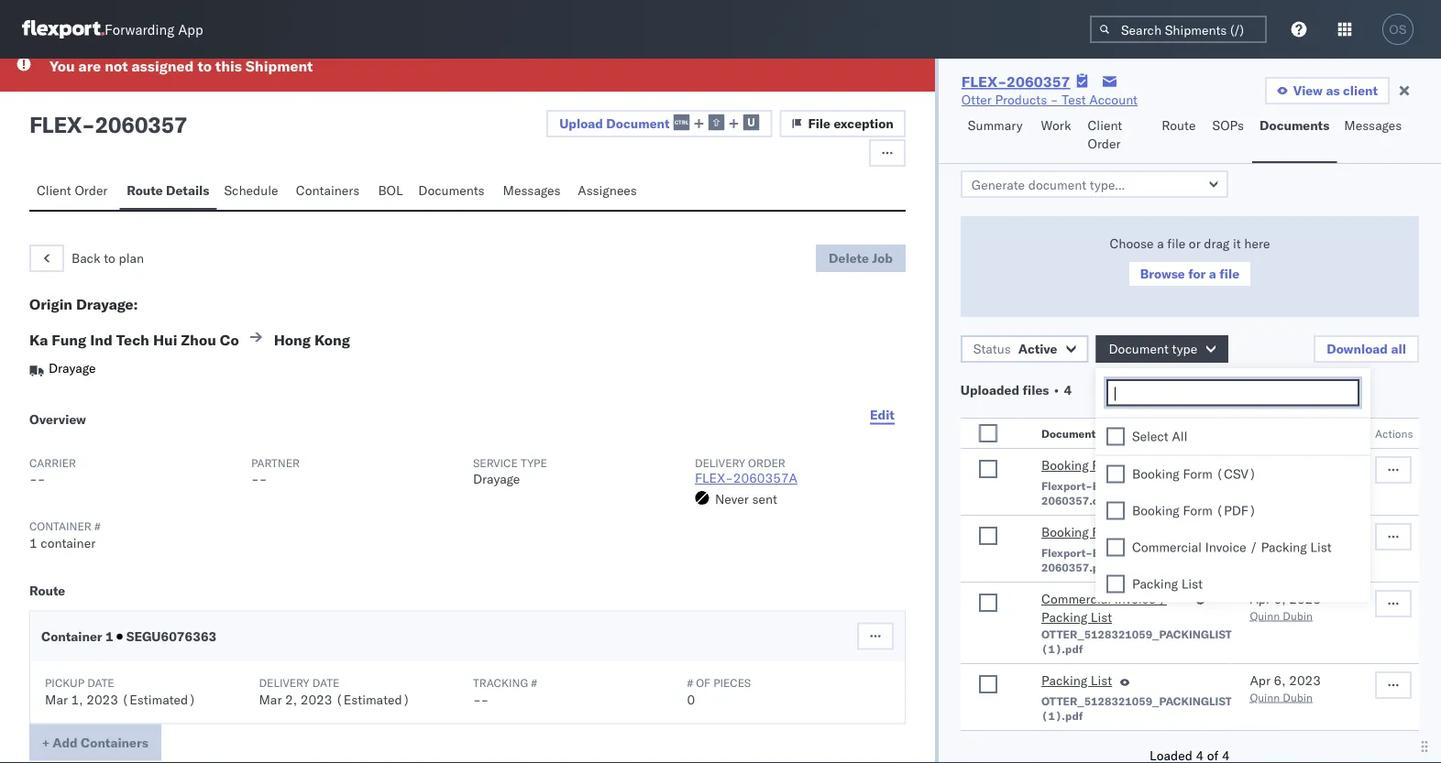 Task type: locate. For each thing, give the bounding box(es) containing it.
1 (1).pdf from the top
[[1041, 642, 1083, 655]]

form down flexport-booking-flex- 2060357.csv on the bottom of the page
[[1092, 524, 1122, 540]]

1 vertical spatial 28,
[[1276, 524, 1296, 540]]

file down it
[[1219, 265, 1239, 281]]

1 inside container # 1 container
[[29, 535, 37, 551]]

1 booking- from the top
[[1092, 479, 1142, 492]]

packing list
[[1132, 576, 1203, 592], [1041, 672, 1112, 688]]

0 horizontal spatial (csv)
[[1125, 457, 1166, 473]]

# up container
[[94, 520, 101, 534]]

a
[[1157, 235, 1164, 251], [1209, 265, 1216, 281]]

booking form (csv) up booking form (pdf)
[[1132, 466, 1256, 482]]

it
[[1233, 235, 1241, 251]]

1 horizontal spatial document
[[1041, 426, 1096, 440]]

1 apr 6, 2023 quinn dubin from the top
[[1250, 591, 1321, 622]]

type right service
[[521, 456, 547, 470]]

0 vertical spatial messages button
[[1337, 109, 1412, 163]]

0 vertical spatial documents button
[[1252, 109, 1337, 163]]

2 dubin from the top
[[1283, 690, 1313, 704]]

0 horizontal spatial (pdf)
[[1125, 524, 1166, 540]]

0 vertical spatial messages
[[1344, 117, 1402, 133]]

2 apr from the top
[[1250, 672, 1270, 688]]

1 horizontal spatial delivery
[[695, 456, 745, 470]]

1 vertical spatial commercial
[[1041, 591, 1111, 607]]

1 horizontal spatial documents
[[1260, 117, 1330, 133]]

(1).pdf for packing list
[[1041, 709, 1083, 722]]

list box containing select all
[[1095, 418, 1370, 603]]

0 vertical spatial mar 28, 2023 aaron karpiel
[[1250, 457, 1331, 489]]

1 vertical spatial messages
[[503, 182, 561, 198]]

0 vertical spatial order
[[1088, 136, 1121, 152]]

0 vertical spatial invoice
[[1205, 539, 1246, 556]]

0 vertical spatial dubin
[[1283, 609, 1313, 622]]

1 date from the left
[[87, 677, 114, 690]]

1 horizontal spatial 2060357
[[1007, 72, 1070, 91]]

0 vertical spatial delivery
[[695, 456, 745, 470]]

kong
[[314, 331, 350, 349]]

a right for
[[1209, 265, 1216, 281]]

documents button for bol
[[411, 174, 496, 210]]

mar down booking form (pdf)
[[1250, 524, 1273, 540]]

0 vertical spatial (pdf)
[[1216, 503, 1256, 519]]

route left sops
[[1162, 117, 1196, 133]]

1 (estimated) from the left
[[122, 692, 196, 708]]

0 horizontal spatial order
[[75, 182, 108, 198]]

carrier
[[29, 456, 76, 470]]

drayage down service
[[473, 471, 520, 487]]

document type
[[1109, 341, 1197, 357]]

flex- down booking form (pdf)
[[1142, 545, 1176, 559]]

otter_5128321059_packinglist_5128321059 for packing list
[[1041, 694, 1307, 708]]

route button
[[1154, 109, 1205, 163]]

booking- down booking form (csv) link
[[1092, 479, 1142, 492]]

2 otter_5128321059_packinglist_5128321059 from the top
[[1041, 694, 1307, 708]]

0 vertical spatial commercial
[[1132, 539, 1202, 556]]

2060357 up otter products - test account
[[1007, 72, 1070, 91]]

commercial down booking form (pdf)
[[1132, 539, 1202, 556]]

type up booking form (csv) link
[[1098, 426, 1123, 440]]

messages down client
[[1344, 117, 1402, 133]]

form inside 'booking form (pdf) flexport-booking-flex- 2060357.pdf'
[[1092, 524, 1122, 540]]

commercial
[[1132, 539, 1202, 556], [1041, 591, 1111, 607]]

booking
[[1041, 457, 1089, 473], [1132, 466, 1180, 482], [1132, 503, 1180, 519], [1041, 524, 1089, 540]]

1 aaron from the top
[[1250, 475, 1280, 489]]

1 horizontal spatial (estimated)
[[336, 692, 410, 708]]

0 horizontal spatial file
[[1167, 235, 1186, 251]]

1 otter_5128321059_packinglist_5128321059 from the top
[[1041, 627, 1307, 641]]

user
[[1250, 434, 1273, 447]]

this
[[215, 57, 242, 75]]

(csv) inside list box
[[1216, 466, 1256, 482]]

0 horizontal spatial document
[[606, 115, 670, 131]]

type inside button
[[1098, 426, 1123, 440]]

/ down booking form (pdf)
[[1250, 539, 1258, 556]]

1 horizontal spatial client order button
[[1080, 109, 1154, 163]]

sent
[[752, 491, 777, 507]]

otter
[[961, 92, 992, 108]]

here
[[1244, 235, 1270, 251]]

2 (estimated) from the left
[[336, 692, 410, 708]]

1 horizontal spatial (csv)
[[1216, 466, 1256, 482]]

documents for bol
[[418, 182, 485, 198]]

otter_5128321059_packinglist_5128321059 (1).pdf for commercial invoice / packing list
[[1041, 627, 1307, 655]]

0 vertical spatial apr 6, 2023 quinn dubin
[[1250, 591, 1321, 622]]

container up container
[[29, 520, 91, 534]]

karpiel
[[1282, 475, 1318, 489], [1282, 542, 1318, 556]]

1 otter_5128321059_packinglist_5128321059 (1).pdf from the top
[[1041, 627, 1307, 655]]

view as client
[[1293, 83, 1378, 99]]

28, for flexport-booking-flex- 2060357.pdf
[[1276, 524, 1296, 540]]

2 horizontal spatial #
[[687, 677, 693, 690]]

route left the details
[[127, 182, 163, 198]]

booking- inside 'booking form (pdf) flexport-booking-flex- 2060357.pdf'
[[1092, 545, 1142, 559]]

select all
[[1132, 429, 1188, 445]]

documents
[[1260, 117, 1330, 133], [418, 182, 485, 198]]

0 horizontal spatial messages
[[503, 182, 561, 198]]

/ left filename on the right of the page
[[1126, 426, 1133, 440]]

1 up pickup date mar 1, 2023 (estimated)
[[105, 628, 113, 644]]

1 vertical spatial packing list
[[1041, 672, 1112, 688]]

0 horizontal spatial client order
[[37, 182, 108, 198]]

2 apr 6, 2023 quinn dubin from the top
[[1250, 672, 1321, 704]]

1 vertical spatial documents button
[[411, 174, 496, 210]]

(estimated) for mar 1, 2023 (estimated)
[[122, 692, 196, 708]]

os button
[[1377, 8, 1419, 50]]

0 horizontal spatial messages button
[[496, 174, 570, 210]]

2 otter_5128321059_packinglist_5128321059 (1).pdf from the top
[[1041, 694, 1307, 722]]

route down container
[[29, 583, 65, 599]]

messages button down client
[[1337, 109, 1412, 163]]

messages left assignees
[[503, 182, 561, 198]]

1 vertical spatial aaron
[[1250, 542, 1280, 556]]

commercial invoice / packing list down 2060357.pdf
[[1041, 591, 1167, 625]]

a right choose
[[1157, 235, 1164, 251]]

to left this at the top left of the page
[[197, 57, 212, 75]]

1 vertical spatial client
[[37, 182, 71, 198]]

origin
[[29, 295, 73, 314]]

0 vertical spatial 6,
[[1274, 591, 1286, 607]]

1 vertical spatial route
[[127, 182, 163, 198]]

2 flexport- from the top
[[1041, 545, 1092, 559]]

1 vertical spatial order
[[75, 182, 108, 198]]

Search Shipments (/) text field
[[1090, 16, 1267, 43]]

mar
[[1250, 457, 1273, 473], [1250, 524, 1273, 540], [45, 692, 68, 708], [259, 692, 282, 708]]

edit
[[870, 407, 895, 423]]

1 left container
[[29, 535, 37, 551]]

# left the of
[[687, 677, 693, 690]]

otter_5128321059_packinglist_5128321059 (1).pdf
[[1041, 627, 1307, 655], [1041, 694, 1307, 722]]

drag
[[1204, 235, 1230, 251]]

1 mar 28, 2023 aaron karpiel from the top
[[1250, 457, 1331, 489]]

1 vertical spatial otter_5128321059_packinglist_5128321059 (1).pdf
[[1041, 694, 1307, 722]]

date for 1,
[[87, 677, 114, 690]]

hong
[[274, 331, 311, 349]]

None checkbox
[[979, 424, 997, 442], [979, 460, 997, 478], [1106, 465, 1125, 484], [1106, 539, 1125, 557], [979, 594, 997, 612], [979, 675, 997, 693], [979, 424, 997, 442], [979, 460, 997, 478], [1106, 465, 1125, 484], [1106, 539, 1125, 557], [979, 594, 997, 612], [979, 675, 997, 693]]

2 aaron from the top
[[1250, 542, 1280, 556]]

karpiel for flexport-booking-flex- 2060357.csv
[[1282, 475, 1318, 489]]

date inside pickup date mar 1, 2023 (estimated)
[[87, 677, 114, 690]]

packing list down the commercial invoice / packing list link
[[1041, 672, 1112, 688]]

1 horizontal spatial #
[[531, 677, 537, 690]]

0 vertical spatial aaron
[[1250, 475, 1280, 489]]

28,
[[1276, 457, 1296, 473], [1276, 524, 1296, 540]]

ka
[[29, 331, 48, 349]]

messages button left assignees
[[496, 174, 570, 210]]

drayage down "fung"
[[49, 360, 96, 376]]

document left type
[[1109, 341, 1169, 357]]

(1).pdf down "packing list" link
[[1041, 709, 1083, 722]]

mar left 2,
[[259, 692, 282, 708]]

tracking # --
[[473, 677, 537, 708]]

partner
[[251, 456, 300, 470]]

1 vertical spatial messages button
[[496, 174, 570, 210]]

1,
[[71, 692, 83, 708]]

account
[[1089, 92, 1138, 108]]

0 vertical spatial packing list
[[1132, 576, 1203, 592]]

1 horizontal spatial order
[[1088, 136, 1121, 152]]

(csv) down select
[[1125, 457, 1166, 473]]

1 vertical spatial booking-
[[1092, 545, 1142, 559]]

flex-
[[961, 72, 1007, 91], [695, 470, 733, 486], [1142, 479, 1176, 492], [1142, 545, 1176, 559]]

all
[[1172, 429, 1188, 445]]

1 vertical spatial delivery
[[259, 677, 309, 690]]

to left plan
[[104, 250, 115, 266]]

form down all on the right of the page
[[1183, 503, 1213, 519]]

2060357.pdf
[[1041, 560, 1110, 574]]

flexport- inside 'booking form (pdf) flexport-booking-flex- 2060357.pdf'
[[1041, 545, 1092, 559]]

client
[[1088, 117, 1122, 133], [37, 182, 71, 198]]

a inside button
[[1209, 265, 1216, 281]]

1 vertical spatial flexport-
[[1041, 545, 1092, 559]]

#
[[94, 520, 101, 534], [531, 677, 537, 690], [687, 677, 693, 690]]

/ inside timestamp / user
[[1308, 419, 1315, 433]]

container inside container # 1 container
[[29, 520, 91, 534]]

delivery for delivery date mar 2, 2023 (estimated)
[[259, 677, 309, 690]]

6,
[[1274, 591, 1286, 607], [1274, 672, 1286, 688]]

aaron for flexport-booking-flex- 2060357.csv
[[1250, 475, 1280, 489]]

(csv)
[[1125, 457, 1166, 473], [1216, 466, 1256, 482]]

delivery up the flex-2060357a button
[[695, 456, 745, 470]]

2 quinn from the top
[[1250, 690, 1280, 704]]

co
[[220, 331, 239, 349]]

flexport- up 2060357.csv
[[1041, 479, 1092, 492]]

0 vertical spatial client order button
[[1080, 109, 1154, 163]]

1 6, from the top
[[1274, 591, 1286, 607]]

1 vertical spatial quinn
[[1250, 690, 1280, 704]]

flex- up booking form (pdf)
[[1142, 479, 1176, 492]]

mar down the pickup
[[45, 692, 68, 708]]

apr
[[1250, 591, 1270, 607], [1250, 672, 1270, 688]]

flex- inside flexport-booking-flex- 2060357.csv
[[1142, 479, 1176, 492]]

0 vertical spatial 28,
[[1276, 457, 1296, 473]]

/ inside commercial invoice / packing list
[[1159, 591, 1167, 607]]

pieces
[[713, 677, 751, 690]]

flex-2060357a
[[695, 470, 798, 486]]

booking- down booking form (pdf) link
[[1092, 545, 1142, 559]]

aaron down the user
[[1250, 475, 1280, 489]]

0 vertical spatial 2060357
[[1007, 72, 1070, 91]]

type for /
[[1098, 426, 1123, 440]]

delivery for delivery order
[[695, 456, 745, 470]]

# inside # of pieces 0
[[687, 677, 693, 690]]

2 booking- from the top
[[1092, 545, 1142, 559]]

packing list down 'booking form (pdf) flexport-booking-flex- 2060357.pdf'
[[1132, 576, 1203, 592]]

0 horizontal spatial packing list
[[1041, 672, 1112, 688]]

1 horizontal spatial date
[[312, 677, 339, 690]]

None text field
[[1113, 386, 1358, 402]]

0 vertical spatial commercial invoice / packing list
[[1132, 539, 1332, 556]]

2,
[[285, 692, 297, 708]]

# inside container # 1 container
[[94, 520, 101, 534]]

client order down the account
[[1088, 117, 1122, 152]]

1 vertical spatial 2060357
[[95, 111, 187, 138]]

0 vertical spatial client
[[1088, 117, 1122, 133]]

/ right the timestamp
[[1308, 419, 1315, 433]]

1 horizontal spatial messages
[[1344, 117, 1402, 133]]

dubin
[[1283, 609, 1313, 622], [1283, 690, 1313, 704]]

bol button
[[371, 174, 411, 210]]

1 quinn from the top
[[1250, 609, 1280, 622]]

(estimated) inside pickup date mar 1, 2023 (estimated)
[[122, 692, 196, 708]]

booking up 2060357.csv
[[1041, 457, 1089, 473]]

documents right bol button
[[418, 182, 485, 198]]

messages button for sops
[[1337, 109, 1412, 163]]

(1).pdf up "packing list" link
[[1041, 642, 1083, 655]]

1 vertical spatial a
[[1209, 265, 1216, 281]]

assignees button
[[570, 174, 648, 210]]

2023
[[1299, 457, 1331, 473], [1299, 524, 1331, 540], [1289, 591, 1321, 607], [1289, 672, 1321, 688], [86, 692, 118, 708], [300, 692, 332, 708]]

timestamp / user button
[[1246, 415, 1338, 448]]

1 horizontal spatial type
[[1098, 426, 1123, 440]]

2060357a
[[733, 470, 798, 486]]

2060357 down assigned
[[95, 111, 187, 138]]

1 vertical spatial karpiel
[[1282, 542, 1318, 556]]

2 vertical spatial document
[[1041, 426, 1096, 440]]

1 vertical spatial 6,
[[1274, 672, 1286, 688]]

aaron
[[1250, 475, 1280, 489], [1250, 542, 1280, 556]]

2 date from the left
[[312, 677, 339, 690]]

(pdf) down the user
[[1216, 503, 1256, 519]]

1 karpiel from the top
[[1282, 475, 1318, 489]]

(pdf) down booking form (pdf)
[[1125, 524, 1166, 540]]

1 horizontal spatial client order
[[1088, 117, 1122, 152]]

client order down "flex"
[[37, 182, 108, 198]]

1 horizontal spatial drayage
[[473, 471, 520, 487]]

0 vertical spatial (1).pdf
[[1041, 642, 1083, 655]]

dubin for commercial invoice / packing list
[[1283, 609, 1313, 622]]

2 28, from the top
[[1276, 524, 1296, 540]]

delivery date mar 2, 2023 (estimated)
[[259, 677, 410, 708]]

0 vertical spatial route
[[1162, 117, 1196, 133]]

Generate document type... text field
[[961, 170, 1228, 198]]

container up the pickup
[[41, 628, 102, 644]]

0 horizontal spatial documents button
[[411, 174, 496, 210]]

you are not assigned to this shipment
[[50, 57, 313, 75]]

/ down 'booking form (pdf) flexport-booking-flex- 2060357.pdf'
[[1159, 591, 1167, 607]]

(csv) down the user
[[1216, 466, 1256, 482]]

0 horizontal spatial commercial
[[1041, 591, 1111, 607]]

1 apr from the top
[[1250, 591, 1270, 607]]

flexport- up 2060357.pdf
[[1041, 545, 1092, 559]]

details
[[166, 182, 209, 198]]

messages button
[[1337, 109, 1412, 163], [496, 174, 570, 210]]

1 vertical spatial otter_5128321059_packinglist_5128321059
[[1041, 694, 1307, 708]]

client order button up back
[[29, 174, 119, 210]]

1 horizontal spatial messages button
[[1337, 109, 1412, 163]]

2060357.csv
[[1041, 493, 1110, 507]]

documents down view
[[1260, 117, 1330, 133]]

timestamp
[[1250, 419, 1305, 433]]

2 mar 28, 2023 aaron karpiel from the top
[[1250, 524, 1331, 556]]

drayage:
[[76, 295, 138, 314]]

0 vertical spatial container
[[29, 520, 91, 534]]

messages for sops
[[1344, 117, 1402, 133]]

∙
[[1052, 382, 1061, 398]]

1 vertical spatial apr
[[1250, 672, 1270, 688]]

2 (1).pdf from the top
[[1041, 709, 1083, 722]]

file
[[1167, 235, 1186, 251], [1219, 265, 1239, 281]]

aaron down booking form (pdf)
[[1250, 542, 1280, 556]]

None checkbox
[[1106, 428, 1125, 446], [1106, 502, 1125, 520], [979, 527, 997, 545], [1106, 575, 1125, 594], [1106, 428, 1125, 446], [1106, 502, 1125, 520], [979, 527, 997, 545], [1106, 575, 1125, 594]]

2 6, from the top
[[1274, 672, 1286, 688]]

0 vertical spatial booking-
[[1092, 479, 1142, 492]]

booking down 2060357.csv
[[1041, 524, 1089, 540]]

view
[[1293, 83, 1323, 99]]

0 horizontal spatial route
[[29, 583, 65, 599]]

client order for the top the 'client order' button
[[1088, 117, 1122, 152]]

1 horizontal spatial to
[[197, 57, 212, 75]]

document down 4
[[1041, 426, 1096, 440]]

0 vertical spatial apr
[[1250, 591, 1270, 607]]

documents button down view
[[1252, 109, 1337, 163]]

overview
[[29, 412, 86, 428]]

6, for packing list
[[1274, 672, 1286, 688]]

order up generate document type... text field
[[1088, 136, 1121, 152]]

document for document type
[[1109, 341, 1169, 357]]

0 vertical spatial quinn
[[1250, 609, 1280, 622]]

booking form (csv) inside list box
[[1132, 466, 1256, 482]]

download
[[1327, 341, 1388, 357]]

0
[[687, 692, 695, 708]]

0 vertical spatial a
[[1157, 235, 1164, 251]]

order down flex - 2060357
[[75, 182, 108, 198]]

document right upload
[[606, 115, 670, 131]]

route details button
[[119, 174, 217, 210]]

1 vertical spatial container
[[41, 628, 102, 644]]

delivery inside delivery date mar 2, 2023 (estimated)
[[259, 677, 309, 690]]

1 28, from the top
[[1276, 457, 1296, 473]]

(pdf) inside 'booking form (pdf) flexport-booking-flex- 2060357.pdf'
[[1125, 524, 1166, 540]]

documents button right bol
[[411, 174, 496, 210]]

0 horizontal spatial drayage
[[49, 360, 96, 376]]

type inside service type drayage
[[521, 456, 547, 470]]

1 horizontal spatial client
[[1088, 117, 1122, 133]]

commercial invoice / packing list down booking form (pdf)
[[1132, 539, 1332, 556]]

booking form (csv)
[[1041, 457, 1166, 473], [1132, 466, 1256, 482]]

(estimated) down "segu6076363"
[[122, 692, 196, 708]]

delivery up 2,
[[259, 677, 309, 690]]

booking form (csv) link
[[1041, 456, 1166, 478]]

commercial down 2060357.pdf
[[1041, 591, 1111, 607]]

0 vertical spatial otter_5128321059_packinglist_5128321059 (1).pdf
[[1041, 627, 1307, 655]]

0 horizontal spatial documents
[[418, 182, 485, 198]]

0 horizontal spatial (estimated)
[[122, 692, 196, 708]]

1 flexport- from the top
[[1041, 479, 1092, 492]]

document
[[606, 115, 670, 131], [1109, 341, 1169, 357], [1041, 426, 1096, 440]]

1 dubin from the top
[[1283, 609, 1313, 622]]

0 horizontal spatial 2060357
[[95, 111, 187, 138]]

0 horizontal spatial client
[[37, 182, 71, 198]]

back to plan
[[72, 250, 144, 266]]

carrier --
[[29, 456, 76, 487]]

client order button down the account
[[1080, 109, 1154, 163]]

file exception
[[808, 116, 894, 132]]

container
[[29, 520, 91, 534], [41, 628, 102, 644]]

invoice down 'booking form (pdf) flexport-booking-flex- 2060357.pdf'
[[1114, 591, 1156, 607]]

file exception button
[[780, 110, 906, 138], [780, 110, 906, 138]]

1 vertical spatial client order button
[[29, 174, 119, 210]]

client down "flex"
[[37, 182, 71, 198]]

# inside the tracking # --
[[531, 677, 537, 690]]

exception
[[834, 116, 894, 132]]

quinn for commercial invoice / packing list
[[1250, 609, 1280, 622]]

aaron for flexport-booking-flex- 2060357.pdf
[[1250, 542, 1280, 556]]

1 horizontal spatial (pdf)
[[1216, 503, 1256, 519]]

list box
[[1095, 418, 1370, 603]]

(estimated) inside delivery date mar 2, 2023 (estimated)
[[336, 692, 410, 708]]

# right tracking at the left of the page
[[531, 677, 537, 690]]

client down the account
[[1088, 117, 1122, 133]]

1 vertical spatial 1
[[105, 628, 113, 644]]

(pdf) for booking form (pdf) flexport-booking-flex- 2060357.pdf
[[1125, 524, 1166, 540]]

apr for packing list
[[1250, 672, 1270, 688]]

2 karpiel from the top
[[1282, 542, 1318, 556]]

0 vertical spatial client order
[[1088, 117, 1122, 152]]

client
[[1343, 83, 1378, 99]]

invoice down booking form (pdf)
[[1205, 539, 1246, 556]]

(estimated) right 2,
[[336, 692, 410, 708]]

date inside delivery date mar 2, 2023 (estimated)
[[312, 677, 339, 690]]

1 horizontal spatial documents button
[[1252, 109, 1337, 163]]

1 horizontal spatial a
[[1209, 265, 1216, 281]]

2 vertical spatial route
[[29, 583, 65, 599]]

file left or
[[1167, 235, 1186, 251]]

(estimated) for mar 2, 2023 (estimated)
[[336, 692, 410, 708]]

0 vertical spatial file
[[1167, 235, 1186, 251]]

apr for commercial invoice / packing list
[[1250, 591, 1270, 607]]

0 horizontal spatial type
[[521, 456, 547, 470]]



Task type: describe. For each thing, give the bounding box(es) containing it.
route for "route" button
[[1162, 117, 1196, 133]]

packing list link
[[1041, 671, 1112, 693]]

flexport-booking-flex- 2060357.csv
[[1041, 479, 1176, 507]]

otter products - test account
[[961, 92, 1138, 108]]

work
[[1041, 117, 1071, 133]]

0 horizontal spatial a
[[1157, 235, 1164, 251]]

booking form (pdf) flexport-booking-flex- 2060357.pdf
[[1041, 524, 1176, 574]]

(1).pdf for commercial invoice / packing list
[[1041, 642, 1083, 655]]

work button
[[1034, 109, 1080, 163]]

sops button
[[1205, 109, 1252, 163]]

service
[[473, 456, 518, 470]]

file inside button
[[1219, 265, 1239, 281]]

drayage inside service type drayage
[[473, 471, 520, 487]]

otter_5128321059_packinglist_5128321059 (1).pdf for packing list
[[1041, 694, 1307, 722]]

flex-2060357a button
[[695, 470, 798, 486]]

document type / filename
[[1041, 426, 1184, 440]]

1 horizontal spatial 1
[[105, 628, 113, 644]]

actions
[[1375, 426, 1413, 440]]

hui
[[153, 331, 177, 349]]

# for 1 container
[[94, 520, 101, 534]]

schedule
[[224, 182, 278, 198]]

download all button
[[1314, 335, 1419, 363]]

booking- inside flexport-booking-flex- 2060357.csv
[[1092, 479, 1142, 492]]

flex- up otter
[[961, 72, 1007, 91]]

all
[[1391, 341, 1406, 357]]

flexport. image
[[22, 20, 105, 38]]

tracking
[[473, 677, 528, 690]]

container
[[41, 535, 96, 551]]

uploaded files ∙ 4
[[961, 382, 1072, 398]]

mar inside delivery date mar 2, 2023 (estimated)
[[259, 692, 282, 708]]

shipment
[[246, 57, 313, 75]]

containers
[[296, 182, 360, 198]]

fung
[[52, 331, 86, 349]]

booking form (pdf)
[[1132, 503, 1256, 519]]

type for drayage
[[521, 456, 547, 470]]

document for document type / filename
[[1041, 426, 1096, 440]]

not
[[105, 57, 128, 75]]

select
[[1132, 429, 1169, 445]]

0 vertical spatial document
[[606, 115, 670, 131]]

are
[[78, 57, 101, 75]]

dubin for packing list
[[1283, 690, 1313, 704]]

form up flexport-booking-flex- 2060357.csv on the bottom of the page
[[1092, 457, 1122, 473]]

app
[[178, 21, 203, 38]]

upload document button
[[547, 110, 772, 138]]

1 horizontal spatial packing list
[[1132, 576, 1203, 592]]

container for container # 1 container
[[29, 520, 91, 534]]

/ inside list box
[[1250, 539, 1258, 556]]

booking form (csv) up flexport-booking-flex- 2060357.csv on the bottom of the page
[[1041, 457, 1166, 473]]

6, for commercial invoice / packing list
[[1274, 591, 1286, 607]]

messages for bol
[[503, 182, 561, 198]]

browse
[[1140, 265, 1185, 281]]

1 horizontal spatial invoice
[[1205, 539, 1246, 556]]

client order for bottommost the 'client order' button
[[37, 182, 108, 198]]

upload document
[[559, 115, 670, 131]]

never
[[715, 491, 749, 507]]

assignees
[[578, 182, 637, 198]]

forwarding app link
[[22, 20, 203, 38]]

assigned
[[131, 57, 194, 75]]

messages button for bol
[[496, 174, 570, 210]]

flex
[[29, 111, 82, 138]]

upload
[[559, 115, 603, 131]]

as
[[1326, 83, 1340, 99]]

tech
[[116, 331, 149, 349]]

schedule button
[[217, 174, 289, 210]]

28, for flexport-booking-flex- 2060357.csv
[[1276, 457, 1296, 473]]

status active
[[973, 341, 1057, 357]]

karpiel for flexport-booking-flex- 2060357.pdf
[[1282, 542, 1318, 556]]

booking form (pdf) link
[[1041, 523, 1166, 545]]

flexport- inside flexport-booking-flex- 2060357.csv
[[1041, 479, 1092, 492]]

segu6076363
[[123, 628, 217, 644]]

form up booking form (pdf)
[[1183, 466, 1213, 482]]

otter_5128321059_packinglist_5128321059 for commercial invoice / packing list
[[1041, 627, 1307, 641]]

view as client button
[[1265, 77, 1390, 105]]

# of pieces 0
[[687, 677, 751, 708]]

container # 1 container
[[29, 520, 101, 551]]

0 vertical spatial drayage
[[49, 360, 96, 376]]

1 vertical spatial commercial invoice / packing list
[[1041, 591, 1167, 625]]

2023 inside delivery date mar 2, 2023 (estimated)
[[300, 692, 332, 708]]

pickup
[[45, 677, 84, 690]]

flex- up never
[[695, 470, 733, 486]]

2023 inside pickup date mar 1, 2023 (estimated)
[[86, 692, 118, 708]]

forwarding app
[[105, 21, 203, 38]]

file
[[808, 116, 831, 132]]

service type drayage
[[473, 456, 547, 487]]

type
[[1172, 341, 1197, 357]]

ind
[[90, 331, 113, 349]]

status
[[973, 341, 1011, 357]]

choose
[[1110, 235, 1154, 251]]

date for 2,
[[312, 677, 339, 690]]

zhou
[[181, 331, 216, 349]]

back
[[72, 250, 100, 266]]

0 vertical spatial to
[[197, 57, 212, 75]]

summary
[[968, 117, 1023, 133]]

sops
[[1212, 117, 1244, 133]]

files
[[1023, 382, 1049, 398]]

browse for a file
[[1140, 265, 1239, 281]]

browse for a file button
[[1127, 260, 1252, 287]]

commercial invoice / packing list link
[[1041, 590, 1187, 627]]

packing inside the commercial invoice / packing list link
[[1041, 609, 1087, 625]]

mar inside pickup date mar 1, 2023 (estimated)
[[45, 692, 68, 708]]

flex- inside 'booking form (pdf) flexport-booking-flex- 2060357.pdf'
[[1142, 545, 1176, 559]]

container 1
[[41, 628, 117, 644]]

0 horizontal spatial invoice
[[1114, 591, 1156, 607]]

documents button for sops
[[1252, 109, 1337, 163]]

os
[[1389, 22, 1407, 36]]

# for --
[[531, 677, 537, 690]]

ka fung ind tech hui zhou co
[[29, 331, 239, 349]]

documents for sops
[[1260, 117, 1330, 133]]

container for container 1
[[41, 628, 102, 644]]

hong kong
[[274, 331, 350, 349]]

never sent
[[715, 491, 777, 507]]

booking up booking form (pdf) link
[[1132, 503, 1180, 519]]

packing inside "packing list" link
[[1041, 672, 1087, 688]]

delivery order
[[695, 456, 785, 470]]

apr 6, 2023 quinn dubin for commercial invoice / packing list
[[1250, 591, 1321, 622]]

edit button
[[859, 397, 906, 434]]

1 horizontal spatial commercial
[[1132, 539, 1202, 556]]

flex - 2060357
[[29, 111, 187, 138]]

- inside otter products - test account link
[[1050, 92, 1058, 108]]

booking inside 'booking form (pdf) flexport-booking-flex- 2060357.pdf'
[[1041, 524, 1089, 540]]

1 vertical spatial to
[[104, 250, 115, 266]]

uploaded
[[961, 382, 1019, 398]]

filename
[[1136, 426, 1184, 440]]

mar down the user
[[1250, 457, 1273, 473]]

route for route details
[[127, 182, 163, 198]]

booking down select all
[[1132, 466, 1180, 482]]

quinn for packing list
[[1250, 690, 1280, 704]]

mar 28, 2023 aaron karpiel for flexport-booking-flex- 2060357.csv
[[1250, 457, 1331, 489]]

document type / filename button
[[1038, 422, 1213, 440]]

apr 6, 2023 quinn dubin for packing list
[[1250, 672, 1321, 704]]

of
[[696, 677, 710, 690]]

you
[[50, 57, 75, 75]]

/ inside button
[[1126, 426, 1133, 440]]

mar 28, 2023 aaron karpiel for flexport-booking-flex- 2060357.pdf
[[1250, 524, 1331, 556]]

(pdf) for booking form (pdf)
[[1216, 503, 1256, 519]]

timestamp / user
[[1250, 419, 1315, 447]]



Task type: vqa. For each thing, say whether or not it's contained in the screenshot.
client on the right top
yes



